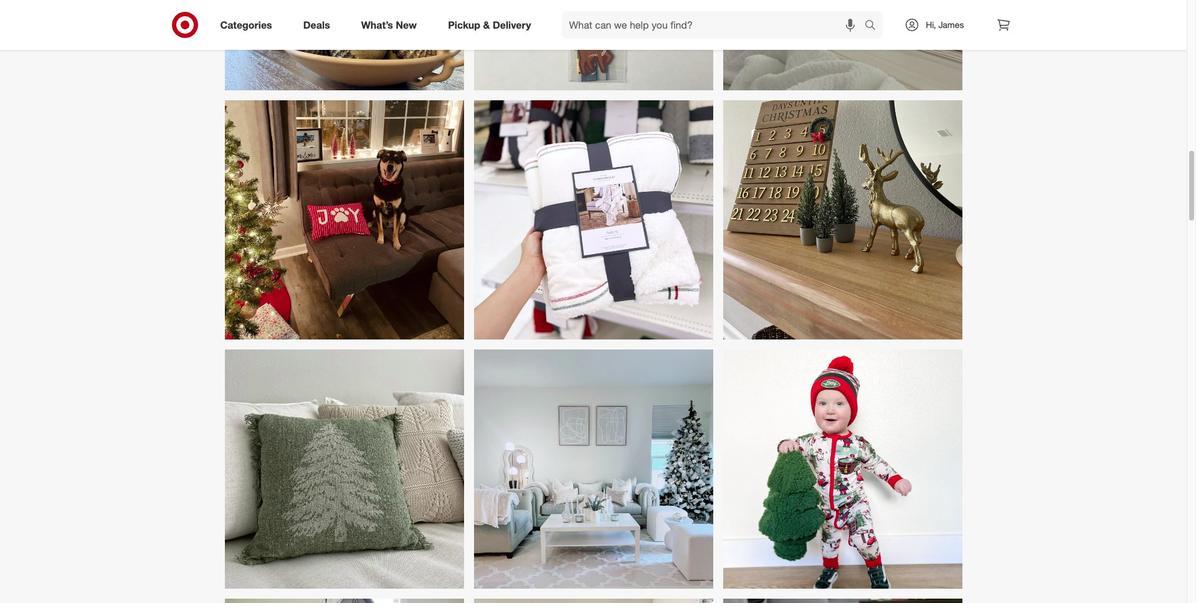 Task type: describe. For each thing, give the bounding box(es) containing it.
search
[[859, 20, 889, 32]]

user image by @the.king_winston image
[[225, 100, 464, 339]]

pickup & delivery link
[[437, 11, 547, 39]]

james
[[939, 19, 964, 30]]

0 vertical spatial user image by @alteredspaceshome image
[[723, 100, 962, 339]]

What can we help you find? suggestions appear below search field
[[562, 11, 868, 39]]

hi, james
[[926, 19, 964, 30]]

categories
[[220, 18, 272, 31]]

user image by @ohtarget image
[[474, 100, 713, 339]]

user image by @at.home.with.hilary image
[[225, 0, 464, 90]]

pickup & delivery
[[448, 18, 531, 31]]

deals link
[[293, 11, 346, 39]]

hi,
[[926, 19, 936, 30]]

what's new
[[361, 18, 417, 31]]

user image by @emspiredtodecorate image
[[474, 599, 713, 603]]

what's new link
[[351, 11, 432, 39]]

user image by @emmaguleziannn image
[[474, 349, 713, 589]]

delivery
[[493, 18, 531, 31]]

what's
[[361, 18, 393, 31]]



Task type: vqa. For each thing, say whether or not it's contained in the screenshot.
Deals link
yes



Task type: locate. For each thing, give the bounding box(es) containing it.
deals
[[303, 18, 330, 31]]

1 horizontal spatial user image by @alteredspaceshome image
[[723, 100, 962, 339]]

user image by @alteredspaceshome image
[[723, 100, 962, 339], [225, 349, 464, 589]]

1 vertical spatial user image by @alteredspaceshome image
[[225, 349, 464, 589]]

categories link
[[210, 11, 288, 39]]

user image by @mamawhotries image
[[225, 599, 464, 603]]

search button
[[859, 11, 889, 41]]

user image by @thewevillcrew image
[[723, 349, 962, 589]]

user image by @beyondthepinkpen image
[[474, 0, 713, 90]]

user image by @rileytothecos image
[[723, 599, 962, 603]]

new
[[396, 18, 417, 31]]

user image by @downsouthstreet image
[[723, 0, 962, 90]]

pickup
[[448, 18, 480, 31]]

&
[[483, 18, 490, 31]]

0 horizontal spatial user image by @alteredspaceshome image
[[225, 349, 464, 589]]



